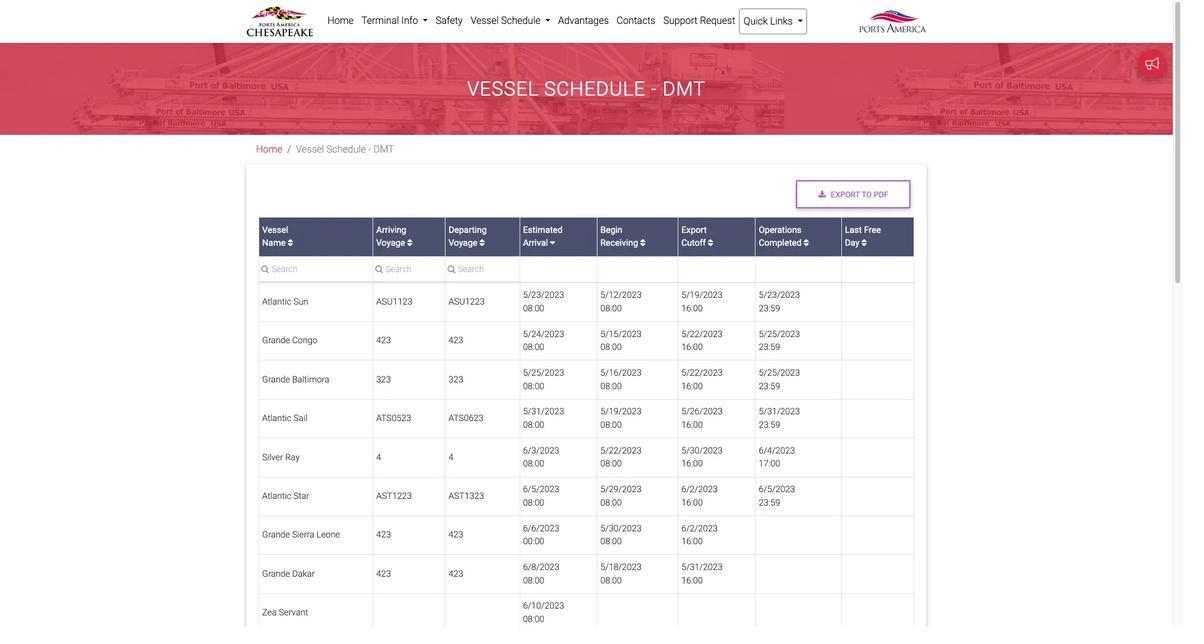 Task type: vqa. For each thing, say whether or not it's contained in the screenshot.
6/6/2023 00:00
yes



Task type: locate. For each thing, give the bounding box(es) containing it.
0 vertical spatial schedule
[[501, 15, 541, 26]]

4 16:00 from the top
[[682, 420, 703, 430]]

voyage inside arriving voyage
[[376, 238, 405, 248]]

08:00 down 6/8/2023
[[523, 575, 545, 586]]

6/2/2023 16:00
[[682, 484, 718, 508], [682, 523, 718, 547]]

voyage down departing
[[449, 238, 478, 248]]

2 23:59 from the top
[[759, 342, 780, 353]]

1 4 from the left
[[376, 452, 381, 463]]

0 vertical spatial vessel schedule - dmt
[[467, 77, 706, 101]]

16:00 for 5/19/2023 08:00
[[682, 420, 703, 430]]

5/25/2023
[[759, 329, 800, 339], [523, 368, 564, 378], [759, 368, 800, 378]]

5/26/2023
[[682, 407, 723, 417]]

08:00 inside '5/23/2023 08:00'
[[523, 303, 545, 314]]

08:00 for 5/30/2023 08:00
[[601, 536, 622, 547]]

pdf
[[874, 190, 889, 199]]

6/3/2023 08:00
[[523, 446, 559, 469]]

atlantic left star
[[262, 491, 291, 501]]

5/25/2023 down 5/23/2023 23:59
[[759, 329, 800, 339]]

08:00 for 5/12/2023 08:00
[[601, 303, 622, 314]]

16:00 for 5/18/2023 08:00
[[682, 575, 703, 586]]

home
[[328, 15, 354, 26], [256, 144, 282, 155]]

1 6/5/2023 from the left
[[523, 484, 559, 495]]

0 vertical spatial 5/22/2023
[[682, 329, 723, 339]]

08:00 inside 5/30/2023 08:00
[[601, 536, 622, 547]]

6/2/2023 down 5/30/2023 16:00
[[682, 484, 718, 495]]

08:00 inside 5/18/2023 08:00
[[601, 575, 622, 586]]

receiving
[[601, 238, 638, 248]]

voyage
[[376, 238, 405, 248], [449, 238, 478, 248]]

0 vertical spatial 5/19/2023
[[682, 290, 723, 300]]

08:00 for 5/23/2023 08:00
[[523, 303, 545, 314]]

begin receiving
[[601, 225, 638, 248]]

5/16/2023 08:00
[[601, 368, 642, 391]]

grande left congo
[[262, 336, 290, 346]]

5/19/2023
[[682, 290, 723, 300], [601, 407, 642, 417]]

08:00 inside 6/5/2023 08:00
[[523, 498, 545, 508]]

0 horizontal spatial 5/30/2023
[[601, 523, 642, 534]]

23:59 inside 5/23/2023 23:59
[[759, 303, 780, 314]]

16:00 inside the "5/26/2023 16:00"
[[682, 420, 703, 430]]

download image
[[819, 191, 826, 199]]

0 vertical spatial export
[[831, 190, 860, 199]]

3 atlantic from the top
[[262, 491, 291, 501]]

5/29/2023
[[601, 484, 642, 495]]

5/23/2023 down "completed"
[[759, 290, 800, 300]]

3 23:59 from the top
[[759, 381, 780, 391]]

16:00 for 5/30/2023 08:00
[[682, 536, 703, 547]]

2 grande from the top
[[262, 374, 290, 385]]

export to pdf link
[[797, 180, 911, 209]]

support request
[[663, 15, 735, 26]]

atlantic sun
[[262, 297, 308, 307]]

0 vertical spatial dmt
[[663, 77, 706, 101]]

atlantic sail
[[262, 413, 307, 424]]

8 16:00 from the top
[[682, 575, 703, 586]]

08:00 down 5/29/2023
[[601, 498, 622, 508]]

08:00 down the 6/3/2023 on the left
[[523, 459, 545, 469]]

1 vertical spatial 5/30/2023
[[601, 523, 642, 534]]

quick links link
[[739, 9, 807, 34]]

3 16:00 from the top
[[682, 381, 703, 391]]

0 horizontal spatial 5/19/2023
[[601, 407, 642, 417]]

5/22/2023 16:00 up 5/26/2023
[[682, 368, 723, 391]]

0 horizontal spatial dmt
[[374, 144, 394, 155]]

08:00 for 5/24/2023 08:00
[[523, 342, 545, 353]]

3 grande from the top
[[262, 530, 290, 540]]

1 horizontal spatial 5/31/2023
[[682, 562, 723, 573]]

08:00 inside 5/31/2023 08:00
[[523, 420, 545, 430]]

0 horizontal spatial voyage
[[376, 238, 405, 248]]

voyage for departing voyage
[[449, 238, 478, 248]]

4
[[376, 452, 381, 463], [449, 452, 454, 463]]

5/31/2023 for 23:59
[[759, 407, 800, 417]]

5/22/2023 16:00 down 5/19/2023 16:00
[[682, 329, 723, 353]]

1 horizontal spatial 4
[[449, 452, 454, 463]]

08:00 for 5/31/2023 08:00
[[523, 420, 545, 430]]

ray
[[285, 452, 300, 463]]

1 vertical spatial dmt
[[374, 144, 394, 155]]

23:59 inside 5/31/2023 23:59
[[759, 420, 780, 430]]

5/30/2023 down 5/29/2023 08:00
[[601, 523, 642, 534]]

2 atlantic from the top
[[262, 413, 291, 424]]

5 23:59 from the top
[[759, 498, 780, 508]]

1 vertical spatial export
[[682, 225, 707, 235]]

5/22/2023 up 5/26/2023
[[682, 368, 723, 378]]

grande baltimora
[[262, 374, 329, 385]]

0 horizontal spatial home
[[256, 144, 282, 155]]

23:59 for 5/15/2023 08:00
[[759, 342, 780, 353]]

atlantic for atlantic star
[[262, 491, 291, 501]]

0 vertical spatial 6/2/2023 16:00
[[682, 484, 718, 508]]

08:00 down the 5/24/2023
[[523, 342, 545, 353]]

4 grande from the top
[[262, 569, 290, 579]]

5 16:00 from the top
[[682, 459, 703, 469]]

6/5/2023 down 17:00
[[759, 484, 795, 495]]

export cutoff
[[682, 225, 707, 248]]

departing
[[449, 225, 487, 235]]

5/19/2023 down cutoff
[[682, 290, 723, 300]]

atlantic for atlantic sun
[[262, 297, 291, 307]]

1 vertical spatial 5/19/2023
[[601, 407, 642, 417]]

export up cutoff
[[682, 225, 707, 235]]

links
[[770, 15, 793, 27]]

1 vertical spatial atlantic
[[262, 413, 291, 424]]

08:00 up 5/29/2023
[[601, 459, 622, 469]]

baltimora
[[292, 374, 329, 385]]

5/24/2023 08:00
[[523, 329, 564, 353]]

08:00 up the 6/3/2023 on the left
[[523, 420, 545, 430]]

5/19/2023 down '5/16/2023 08:00'
[[601, 407, 642, 417]]

1 5/22/2023 16:00 from the top
[[682, 329, 723, 353]]

1 horizontal spatial 5/23/2023
[[759, 290, 800, 300]]

1 horizontal spatial 5/19/2023
[[682, 290, 723, 300]]

request
[[700, 15, 735, 26]]

home link
[[324, 9, 358, 33], [256, 144, 282, 155]]

08:00 inside 5/25/2023 08:00
[[523, 381, 545, 391]]

08:00 up the 6/6/2023
[[523, 498, 545, 508]]

4 23:59 from the top
[[759, 420, 780, 430]]

23:59 for 5/29/2023 08:00
[[759, 498, 780, 508]]

5/25/2023 for 5/16/2023
[[759, 368, 800, 378]]

08:00 down 5/15/2023 at bottom
[[601, 342, 622, 353]]

5/22/2023 down 5/19/2023 16:00
[[682, 329, 723, 339]]

6/2/2023
[[682, 484, 718, 495], [682, 523, 718, 534]]

5/30/2023 down the "5/26/2023 16:00"
[[682, 446, 723, 456]]

last free day
[[845, 225, 881, 248]]

08:00 down 5/16/2023
[[601, 381, 622, 391]]

1 vertical spatial 6/2/2023 16:00
[[682, 523, 718, 547]]

08:00 for 5/18/2023 08:00
[[601, 575, 622, 586]]

5/19/2023 08:00
[[601, 407, 642, 430]]

17:00
[[759, 459, 780, 469]]

2 16:00 from the top
[[682, 342, 703, 353]]

arrival
[[523, 238, 548, 248]]

2 horizontal spatial 5/31/2023
[[759, 407, 800, 417]]

advantages
[[558, 15, 609, 26]]

1 vertical spatial 6/2/2023
[[682, 523, 718, 534]]

None field
[[259, 263, 373, 282], [373, 263, 445, 282], [446, 263, 520, 282], [259, 263, 373, 282], [373, 263, 445, 282], [446, 263, 520, 282]]

6/2/2023 16:00 down 5/30/2023 16:00
[[682, 484, 718, 508]]

5/30/2023 16:00
[[682, 446, 723, 469]]

323 up ats0523 on the left of page
[[376, 374, 391, 385]]

quick links
[[744, 15, 795, 27]]

export for export to pdf
[[831, 190, 860, 199]]

5/12/2023 08:00
[[601, 290, 642, 314]]

16:00 inside 5/31/2023 16:00
[[682, 575, 703, 586]]

5/31/2023 for 16:00
[[682, 562, 723, 573]]

info
[[401, 15, 418, 26]]

servant
[[279, 608, 308, 618]]

1 horizontal spatial home link
[[324, 9, 358, 33]]

08:00 for 5/22/2023 08:00
[[601, 459, 622, 469]]

08:00 for 5/25/2023 08:00
[[523, 381, 545, 391]]

0 vertical spatial 5/30/2023
[[682, 446, 723, 456]]

08:00 down 5/12/2023
[[601, 303, 622, 314]]

6/2/2023 16:00 for 5/30/2023
[[682, 523, 718, 547]]

5/25/2023 23:59 for 5/16/2023
[[759, 368, 800, 391]]

0 horizontal spatial 5/31/2023
[[523, 407, 564, 417]]

5/23/2023 for 23:59
[[759, 290, 800, 300]]

voyage for arriving voyage
[[376, 238, 405, 248]]

1 16:00 from the top
[[682, 303, 703, 314]]

1 vertical spatial schedule
[[544, 77, 646, 101]]

2 5/23/2023 from the left
[[759, 290, 800, 300]]

1 vertical spatial -
[[368, 144, 371, 155]]

08:00 up 5/31/2023 08:00
[[523, 381, 545, 391]]

vessel schedule - dmt
[[467, 77, 706, 101], [296, 144, 394, 155]]

08:00 for 6/3/2023 08:00
[[523, 459, 545, 469]]

2 vertical spatial schedule
[[327, 144, 366, 155]]

08:00 down 6/10/2023
[[523, 614, 545, 625]]

2 6/5/2023 from the left
[[759, 484, 795, 495]]

estimated arrival
[[523, 225, 563, 248]]

0 horizontal spatial 4
[[376, 452, 381, 463]]

1 grande from the top
[[262, 336, 290, 346]]

6 16:00 from the top
[[682, 498, 703, 508]]

0 horizontal spatial schedule
[[327, 144, 366, 155]]

1 vertical spatial home link
[[256, 144, 282, 155]]

grande left sierra
[[262, 530, 290, 540]]

23:59
[[759, 303, 780, 314], [759, 342, 780, 353], [759, 381, 780, 391], [759, 420, 780, 430], [759, 498, 780, 508]]

323 up ats0623
[[449, 374, 463, 385]]

1 atlantic from the top
[[262, 297, 291, 307]]

5/30/2023
[[682, 446, 723, 456], [601, 523, 642, 534]]

7 16:00 from the top
[[682, 536, 703, 547]]

0 vertical spatial atlantic
[[262, 297, 291, 307]]

5/25/2023 23:59 for 5/15/2023
[[759, 329, 800, 353]]

home inside home link
[[328, 15, 354, 26]]

0 vertical spatial 5/25/2023 23:59
[[759, 329, 800, 353]]

1 vertical spatial 5/22/2023
[[682, 368, 723, 378]]

voyage down arriving
[[376, 238, 405, 248]]

1 horizontal spatial 323
[[449, 374, 463, 385]]

2 voyage from the left
[[449, 238, 478, 248]]

sun
[[294, 297, 308, 307]]

323
[[376, 374, 391, 385], [449, 374, 463, 385]]

1 horizontal spatial voyage
[[449, 238, 478, 248]]

0 vertical spatial home
[[328, 15, 354, 26]]

08:00 inside 6/10/2023 08:00
[[523, 614, 545, 625]]

day
[[845, 238, 860, 248]]

6/2/2023 16:00 for 5/29/2023
[[682, 484, 718, 508]]

2 5/22/2023 16:00 from the top
[[682, 368, 723, 391]]

0 horizontal spatial vessel schedule - dmt
[[296, 144, 394, 155]]

4 down ats0523 on the left of page
[[376, 452, 381, 463]]

2 6/2/2023 from the top
[[682, 523, 718, 534]]

1 horizontal spatial 5/30/2023
[[682, 446, 723, 456]]

operations completed
[[759, 225, 802, 248]]

16:00 for 5/29/2023 08:00
[[682, 498, 703, 508]]

1 horizontal spatial 6/5/2023
[[759, 484, 795, 495]]

1 vertical spatial home
[[256, 144, 282, 155]]

5/22/2023 16:00
[[682, 329, 723, 353], [682, 368, 723, 391]]

23:59 for 5/16/2023 08:00
[[759, 381, 780, 391]]

2 4 from the left
[[449, 452, 454, 463]]

2 6/2/2023 16:00 from the top
[[682, 523, 718, 547]]

2 5/25/2023 23:59 from the top
[[759, 368, 800, 391]]

grande left baltimora
[[262, 374, 290, 385]]

1 horizontal spatial home
[[328, 15, 354, 26]]

08:00 down 5/18/2023
[[601, 575, 622, 586]]

6/5/2023 down 6/3/2023 08:00
[[523, 484, 559, 495]]

16:00 inside 5/19/2023 16:00
[[682, 303, 703, 314]]

5/25/2023 23:59 up 5/31/2023 23:59
[[759, 368, 800, 391]]

5/22/2023 down 5/19/2023 08:00
[[601, 446, 642, 456]]

2 vertical spatial atlantic
[[262, 491, 291, 501]]

0 horizontal spatial export
[[682, 225, 707, 235]]

0 horizontal spatial home link
[[256, 144, 282, 155]]

08:00 for 5/29/2023 08:00
[[601, 498, 622, 508]]

0 vertical spatial 5/22/2023 16:00
[[682, 329, 723, 353]]

08:00 inside 5/22/2023 08:00
[[601, 459, 622, 469]]

atlantic star
[[262, 491, 309, 501]]

23:59 inside 6/5/2023 23:59
[[759, 498, 780, 508]]

5/25/2023 23:59 down 5/23/2023 23:59
[[759, 329, 800, 353]]

0 vertical spatial -
[[651, 77, 657, 101]]

4 down ats0623
[[449, 452, 454, 463]]

08:00 inside 6/8/2023 08:00
[[523, 575, 545, 586]]

1 vertical spatial 5/25/2023 23:59
[[759, 368, 800, 391]]

schedule
[[501, 15, 541, 26], [544, 77, 646, 101], [327, 144, 366, 155]]

08:00 up 5/22/2023 08:00
[[601, 420, 622, 430]]

5/16/2023
[[601, 368, 642, 378]]

arriving
[[376, 225, 407, 235]]

free
[[864, 225, 881, 235]]

sail
[[294, 413, 307, 424]]

08:00 inside 5/12/2023 08:00
[[601, 303, 622, 314]]

1 vertical spatial 5/22/2023 16:00
[[682, 368, 723, 391]]

voyage inside the departing voyage
[[449, 238, 478, 248]]

5/25/2023 08:00
[[523, 368, 564, 391]]

5/31/2023
[[523, 407, 564, 417], [759, 407, 800, 417], [682, 562, 723, 573]]

5/19/2023 for 16:00
[[682, 290, 723, 300]]

1 voyage from the left
[[376, 238, 405, 248]]

1 5/23/2023 from the left
[[523, 290, 564, 300]]

08:00 for 6/10/2023 08:00
[[523, 614, 545, 625]]

6/6/2023
[[523, 523, 559, 534]]

08:00 inside 5/24/2023 08:00
[[523, 342, 545, 353]]

08:00 inside 5/19/2023 08:00
[[601, 420, 622, 430]]

contacts
[[617, 15, 656, 26]]

grande left dakar
[[262, 569, 290, 579]]

2 horizontal spatial schedule
[[544, 77, 646, 101]]

08:00 inside the 5/15/2023 08:00
[[601, 342, 622, 353]]

5/25/2023 23:59
[[759, 329, 800, 353], [759, 368, 800, 391]]

atlantic left sun
[[262, 297, 291, 307]]

1 5/25/2023 23:59 from the top
[[759, 329, 800, 353]]

0 horizontal spatial 5/23/2023
[[523, 290, 564, 300]]

6/2/2023 up 5/31/2023 16:00
[[682, 523, 718, 534]]

6/4/2023 17:00
[[759, 446, 795, 469]]

08:00 inside '5/16/2023 08:00'
[[601, 381, 622, 391]]

dakar
[[292, 569, 315, 579]]

08:00 for 5/15/2023 08:00
[[601, 342, 622, 353]]

08:00 up 5/18/2023
[[601, 536, 622, 547]]

grande for grande baltimora
[[262, 374, 290, 385]]

atlantic left sail
[[262, 413, 291, 424]]

08:00 up the 5/24/2023
[[523, 303, 545, 314]]

0 horizontal spatial 6/5/2023
[[523, 484, 559, 495]]

export left to
[[831, 190, 860, 199]]

1 6/2/2023 16:00 from the top
[[682, 484, 718, 508]]

2 323 from the left
[[449, 374, 463, 385]]

zea
[[262, 608, 277, 618]]

08:00 for 5/16/2023 08:00
[[601, 381, 622, 391]]

0 horizontal spatial 323
[[376, 374, 391, 385]]

5/25/2023 up 5/31/2023 23:59
[[759, 368, 800, 378]]

0 horizontal spatial -
[[368, 144, 371, 155]]

5/22/2023 16:00 for 5/16/2023
[[682, 368, 723, 391]]

5/23/2023 up the 5/24/2023
[[523, 290, 564, 300]]

1 6/2/2023 from the top
[[682, 484, 718, 495]]

6/2/2023 16:00 up 5/31/2023 16:00
[[682, 523, 718, 547]]

1 horizontal spatial schedule
[[501, 15, 541, 26]]

last
[[845, 225, 862, 235]]

5/31/2023 08:00
[[523, 407, 564, 430]]

16:00 for 5/12/2023 08:00
[[682, 303, 703, 314]]

5/22/2023 08:00
[[601, 446, 642, 469]]

1 23:59 from the top
[[759, 303, 780, 314]]

08:00 inside 5/29/2023 08:00
[[601, 498, 622, 508]]

1 horizontal spatial export
[[831, 190, 860, 199]]

16:00 inside 5/30/2023 16:00
[[682, 459, 703, 469]]

08:00 inside 6/3/2023 08:00
[[523, 459, 545, 469]]

ats0523
[[376, 413, 411, 424]]

vessel
[[471, 15, 499, 26], [467, 77, 539, 101], [296, 144, 324, 155], [262, 225, 288, 235]]

0 vertical spatial 6/2/2023
[[682, 484, 718, 495]]



Task type: describe. For each thing, give the bounding box(es) containing it.
5/23/2023 08:00
[[523, 290, 564, 314]]

5/25/2023 for 5/15/2023
[[759, 329, 800, 339]]

home for bottommost home link
[[256, 144, 282, 155]]

quick
[[744, 15, 768, 27]]

6/8/2023 08:00
[[523, 562, 559, 586]]

5/22/2023 16:00 for 5/15/2023
[[682, 329, 723, 353]]

silver ray
[[262, 452, 300, 463]]

5/15/2023
[[601, 329, 642, 339]]

operations
[[759, 225, 802, 235]]

6/6/2023 00:00
[[523, 523, 559, 547]]

5/18/2023 08:00
[[601, 562, 642, 586]]

6/10/2023
[[523, 601, 564, 611]]

5/23/2023 for 08:00
[[523, 290, 564, 300]]

08:00 for 5/19/2023 08:00
[[601, 420, 622, 430]]

asu1123
[[376, 297, 413, 307]]

1 323 from the left
[[376, 374, 391, 385]]

completed
[[759, 238, 802, 248]]

arriving voyage
[[376, 225, 408, 248]]

5/22/2023 for 5/16/2023 08:00
[[682, 368, 723, 378]]

silver
[[262, 452, 283, 463]]

begin
[[601, 225, 623, 235]]

5/23/2023 23:59
[[759, 290, 800, 314]]

star
[[294, 491, 309, 501]]

23:59 for 5/12/2023 08:00
[[759, 303, 780, 314]]

grande dakar
[[262, 569, 315, 579]]

advantages link
[[554, 9, 613, 33]]

5/30/2023 for 16:00
[[682, 446, 723, 456]]

terminal info link
[[358, 9, 432, 33]]

congo
[[292, 336, 318, 346]]

zea servant
[[262, 608, 308, 618]]

6/2/2023 for 5/30/2023 08:00
[[682, 523, 718, 534]]

5/19/2023 for 08:00
[[601, 407, 642, 417]]

departing voyage
[[449, 225, 487, 248]]

5/15/2023 08:00
[[601, 329, 642, 353]]

5/30/2023 for 08:00
[[601, 523, 642, 534]]

contacts link
[[613, 9, 660, 33]]

grande for grande congo
[[262, 336, 290, 346]]

5/25/2023 down 5/24/2023 08:00
[[523, 368, 564, 378]]

vessel schedule link
[[467, 9, 554, 33]]

16:00 for 5/15/2023 08:00
[[682, 342, 703, 353]]

1 horizontal spatial vessel schedule - dmt
[[467, 77, 706, 101]]

safety link
[[432, 9, 467, 33]]

6/2/2023 for 5/29/2023 08:00
[[682, 484, 718, 495]]

5/31/2023 for 08:00
[[523, 407, 564, 417]]

16:00 for 5/16/2023 08:00
[[682, 381, 703, 391]]

6/10/2023 08:00
[[523, 601, 564, 625]]

5/30/2023 08:00
[[601, 523, 642, 547]]

6/3/2023
[[523, 446, 559, 456]]

1 vertical spatial vessel schedule - dmt
[[296, 144, 394, 155]]

sierra
[[292, 530, 315, 540]]

support
[[663, 15, 698, 26]]

1 horizontal spatial -
[[651, 77, 657, 101]]

export for export cutoff
[[682, 225, 707, 235]]

16:00 for 5/22/2023 08:00
[[682, 459, 703, 469]]

grande sierra leone
[[262, 530, 340, 540]]

ats0623
[[449, 413, 484, 424]]

5/12/2023
[[601, 290, 642, 300]]

grande congo
[[262, 336, 318, 346]]

5/29/2023 08:00
[[601, 484, 642, 508]]

asu1223
[[449, 297, 485, 307]]

ast1223
[[376, 491, 412, 501]]

2 vertical spatial 5/22/2023
[[601, 446, 642, 456]]

grande for grande dakar
[[262, 569, 290, 579]]

cutoff
[[682, 238, 706, 248]]

5/24/2023
[[523, 329, 564, 339]]

23:59 for 5/19/2023 08:00
[[759, 420, 780, 430]]

terminal info
[[362, 15, 421, 26]]

5/19/2023 16:00
[[682, 290, 723, 314]]

to
[[862, 190, 872, 199]]

6/8/2023
[[523, 562, 559, 573]]

6/4/2023
[[759, 446, 795, 456]]

5/22/2023 for 5/15/2023 08:00
[[682, 329, 723, 339]]

5/18/2023
[[601, 562, 642, 573]]

export to pdf
[[831, 190, 889, 199]]

0 vertical spatial home link
[[324, 9, 358, 33]]

1 horizontal spatial dmt
[[663, 77, 706, 101]]

00:00
[[523, 536, 545, 547]]

6/5/2023 for 08:00
[[523, 484, 559, 495]]

grande for grande sierra leone
[[262, 530, 290, 540]]

6/5/2023 23:59
[[759, 484, 795, 508]]

leone
[[317, 530, 340, 540]]

atlantic for atlantic sail
[[262, 413, 291, 424]]

estimated
[[523, 225, 563, 235]]

08:00 for 6/8/2023 08:00
[[523, 575, 545, 586]]

6/5/2023 for 23:59
[[759, 484, 795, 495]]

5/31/2023 23:59
[[759, 407, 800, 430]]

schedule inside the vessel schedule link
[[501, 15, 541, 26]]

support request link
[[660, 9, 739, 33]]

ast1323
[[449, 491, 484, 501]]

safety
[[436, 15, 463, 26]]

home for the topmost home link
[[328, 15, 354, 26]]

terminal
[[362, 15, 399, 26]]

name
[[262, 238, 286, 248]]

6/5/2023 08:00
[[523, 484, 559, 508]]

08:00 for 6/5/2023 08:00
[[523, 498, 545, 508]]



